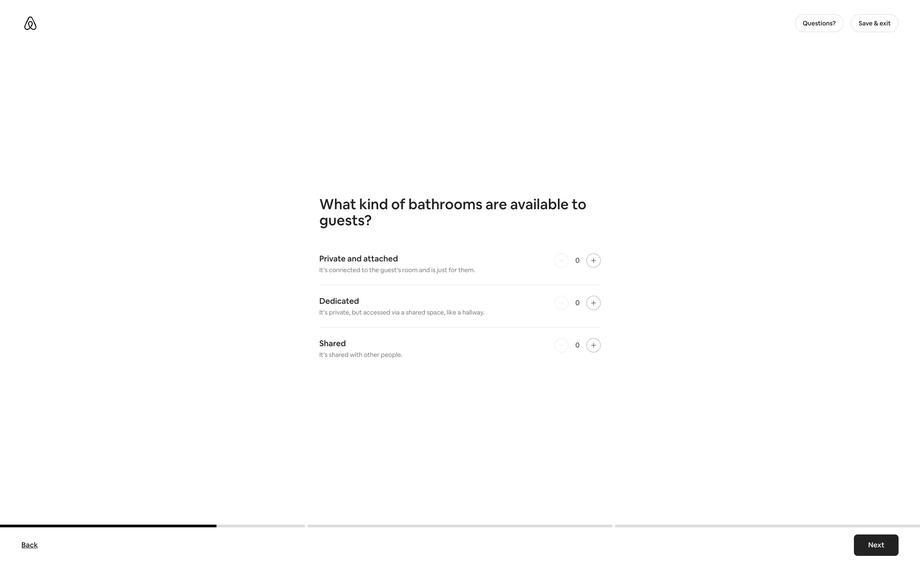 Task type: locate. For each thing, give the bounding box(es) containing it.
shared
[[406, 309, 425, 317], [329, 351, 349, 359]]

to left the
[[362, 266, 368, 274]]

shared right via
[[406, 309, 425, 317]]

1 horizontal spatial and
[[419, 266, 430, 274]]

0 vertical spatial and
[[347, 254, 362, 264]]

room
[[402, 266, 418, 274]]

save & exit
[[859, 19, 891, 27]]

it's down private at the left of the page
[[319, 266, 328, 274]]

1 vertical spatial 0
[[575, 298, 580, 308]]

it's left private,
[[319, 309, 328, 317]]

hallway.
[[462, 309, 485, 317]]

0 horizontal spatial a
[[401, 309, 405, 317]]

and
[[347, 254, 362, 264], [419, 266, 430, 274]]

a right via
[[401, 309, 405, 317]]

shared down 'shared'
[[329, 351, 349, 359]]

the
[[369, 266, 379, 274]]

1 0 from the top
[[575, 256, 580, 265]]

1 horizontal spatial to
[[572, 195, 587, 214]]

it's for shared
[[319, 351, 328, 359]]

other
[[364, 351, 380, 359]]

shared
[[319, 339, 346, 349]]

questions?
[[803, 19, 836, 27]]

0 vertical spatial it's
[[319, 266, 328, 274]]

a
[[401, 309, 405, 317], [458, 309, 461, 317]]

0
[[575, 256, 580, 265], [575, 298, 580, 308], [575, 341, 580, 350]]

questions? button
[[795, 14, 844, 32]]

1 it's from the top
[[319, 266, 328, 274]]

2 it's from the top
[[319, 309, 328, 317]]

1 vertical spatial it's
[[319, 309, 328, 317]]

to inside what kind of bathrooms are available to guests?
[[572, 195, 587, 214]]

2 0 from the top
[[575, 298, 580, 308]]

is
[[431, 266, 436, 274]]

&
[[874, 19, 878, 27]]

2 vertical spatial 0
[[575, 341, 580, 350]]

3 it's from the top
[[319, 351, 328, 359]]

1 vertical spatial shared
[[329, 351, 349, 359]]

it's
[[319, 266, 328, 274], [319, 309, 328, 317], [319, 351, 328, 359]]

it's inside dedicated it's private, but accessed via a shared space, like a hallway.
[[319, 309, 328, 317]]

back
[[21, 541, 38, 550]]

private and attached it's connected to the guest's room and is just for them.
[[319, 254, 475, 274]]

to right available
[[572, 195, 587, 214]]

0 horizontal spatial and
[[347, 254, 362, 264]]

space,
[[427, 309, 445, 317]]

3 0 from the top
[[575, 341, 580, 350]]

private
[[319, 254, 346, 264]]

next button
[[854, 535, 899, 557]]

1 horizontal spatial shared
[[406, 309, 425, 317]]

0 vertical spatial shared
[[406, 309, 425, 317]]

next
[[868, 541, 885, 550]]

1 horizontal spatial a
[[458, 309, 461, 317]]

guests?
[[319, 211, 372, 230]]

0 horizontal spatial shared
[[329, 351, 349, 359]]

exit
[[880, 19, 891, 27]]

0 horizontal spatial to
[[362, 266, 368, 274]]

0 for shared
[[575, 341, 580, 350]]

shared inside the shared it's shared with other people.
[[329, 351, 349, 359]]

to inside private and attached it's connected to the guest's room and is just for them.
[[362, 266, 368, 274]]

like
[[447, 309, 456, 317]]

a right like
[[458, 309, 461, 317]]

0 vertical spatial to
[[572, 195, 587, 214]]

what kind of bathrooms are available to guests?
[[319, 195, 587, 230]]

guest's
[[380, 266, 401, 274]]

0 vertical spatial 0
[[575, 256, 580, 265]]

people.
[[381, 351, 403, 359]]

accessed
[[363, 309, 390, 317]]

kind
[[359, 195, 388, 214]]

1 vertical spatial and
[[419, 266, 430, 274]]

it's down 'shared'
[[319, 351, 328, 359]]

1 vertical spatial to
[[362, 266, 368, 274]]

to
[[572, 195, 587, 214], [362, 266, 368, 274]]

connected
[[329, 266, 360, 274]]

what
[[319, 195, 356, 214]]

2 vertical spatial it's
[[319, 351, 328, 359]]

save & exit button
[[851, 14, 899, 32]]

and left is
[[419, 266, 430, 274]]

it's inside private and attached it's connected to the guest's room and is just for them.
[[319, 266, 328, 274]]

and up connected
[[347, 254, 362, 264]]

it's inside the shared it's shared with other people.
[[319, 351, 328, 359]]



Task type: vqa. For each thing, say whether or not it's contained in the screenshot.


Task type: describe. For each thing, give the bounding box(es) containing it.
bathrooms
[[409, 195, 483, 214]]

are
[[486, 195, 507, 214]]

just
[[437, 266, 447, 274]]

private,
[[329, 309, 351, 317]]

2 a from the left
[[458, 309, 461, 317]]

via
[[392, 309, 400, 317]]

with
[[350, 351, 362, 359]]

shared it's shared with other people.
[[319, 339, 403, 359]]

shared inside dedicated it's private, but accessed via a shared space, like a hallway.
[[406, 309, 425, 317]]

0 for private and attached
[[575, 256, 580, 265]]

dedicated it's private, but accessed via a shared space, like a hallway.
[[319, 296, 485, 317]]

for
[[449, 266, 457, 274]]

them.
[[458, 266, 475, 274]]

0 for dedicated
[[575, 298, 580, 308]]

1 a from the left
[[401, 309, 405, 317]]

save
[[859, 19, 873, 27]]

back button
[[17, 537, 42, 555]]

of
[[391, 195, 405, 214]]

it's for dedicated
[[319, 309, 328, 317]]

available
[[510, 195, 569, 214]]

attached
[[363, 254, 398, 264]]

but
[[352, 309, 362, 317]]

dedicated
[[319, 296, 359, 306]]



